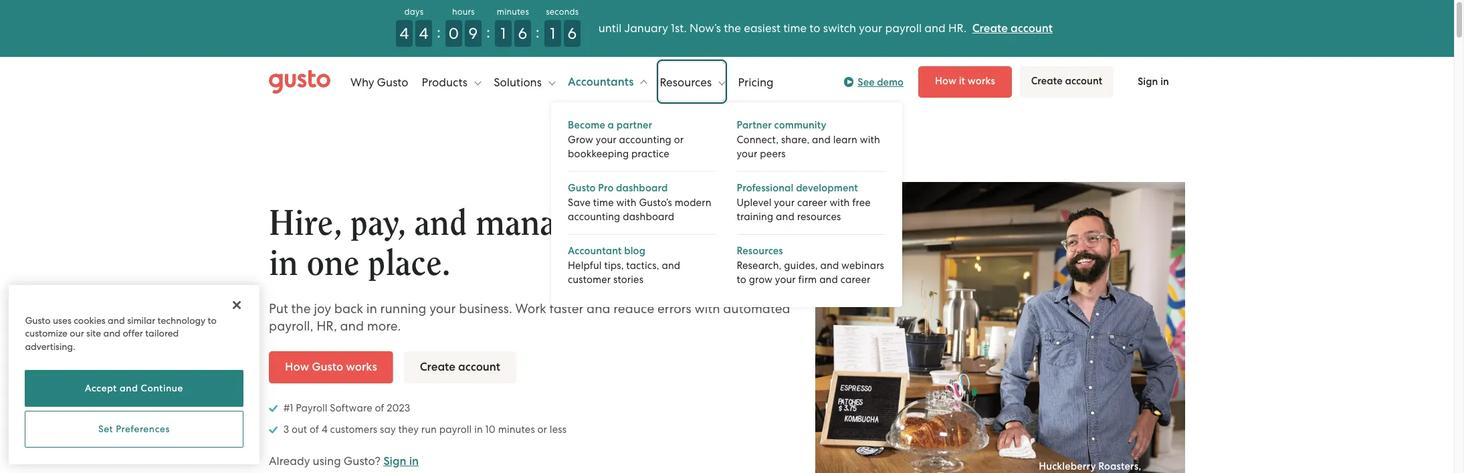 Task type: locate. For each thing, give the bounding box(es) containing it.
set preferences button
[[25, 411, 243, 448]]

accept and continue button
[[25, 370, 243, 407]]

1 : from the left
[[437, 23, 441, 41]]

dashboard up gusto's
[[616, 182, 668, 194]]

0
[[449, 24, 459, 43]]

to right technology
[[208, 315, 217, 325]]

gusto inside gusto pro dashboard save time with gusto's modern accounting dashboard
[[568, 182, 596, 194]]

your down guides,
[[775, 273, 796, 285]]

2 : from the left
[[486, 23, 490, 41]]

accept
[[85, 383, 117, 394]]

team
[[672, 206, 744, 241]]

1 horizontal spatial career
[[841, 273, 871, 285]]

0 vertical spatial resources
[[660, 75, 715, 89]]

with inside partner community connect, share, and learn with your peers
[[860, 133, 880, 146]]

and inside 'until january 1st. now's the easiest time to switch your payroll and hr. create account'
[[925, 21, 946, 35]]

0 horizontal spatial resources
[[660, 75, 715, 89]]

partner community connect, share, and learn with your peers
[[737, 119, 880, 160]]

products
[[422, 75, 470, 89]]

0 vertical spatial create account
[[1031, 75, 1103, 87]]

1 for seconds
[[550, 24, 556, 43]]

learn
[[833, 133, 858, 146]]

0 horizontal spatial :
[[437, 23, 441, 41]]

one
[[307, 246, 359, 281]]

to left switch
[[810, 21, 821, 35]]

with inside gusto pro dashboard save time with gusto's modern accounting dashboard
[[617, 196, 637, 208]]

resources for resources research, guides, and webinars to grow your firm and career
[[737, 245, 783, 257]]

with left gusto's
[[617, 196, 637, 208]]

hr.
[[949, 21, 967, 35]]

0 horizontal spatial payroll
[[439, 423, 472, 435]]

1 vertical spatial payroll
[[439, 423, 472, 435]]

offer
[[123, 328, 143, 339]]

resources button
[[660, 62, 726, 102]]

1 vertical spatial how
[[285, 360, 309, 374]]

seconds
[[546, 7, 579, 17]]

time inside gusto pro dashboard save time with gusto's modern accounting dashboard
[[593, 196, 614, 208]]

and
[[925, 21, 946, 35], [812, 133, 831, 146], [414, 206, 467, 241], [776, 210, 795, 222], [662, 259, 681, 271], [821, 259, 839, 271], [820, 273, 838, 285], [587, 301, 611, 316], [108, 315, 125, 325], [340, 318, 364, 334], [103, 328, 120, 339], [120, 383, 138, 394]]

1 horizontal spatial the
[[724, 21, 741, 35]]

0 horizontal spatial 4
[[322, 423, 328, 435]]

6 down seconds
[[568, 24, 577, 43]]

dashboard down gusto's
[[623, 210, 675, 222]]

with down development
[[830, 196, 850, 208]]

0 vertical spatial time
[[784, 21, 807, 35]]

0 vertical spatial works
[[968, 75, 995, 87]]

or
[[674, 133, 684, 146], [538, 423, 547, 435]]

how gusto works link
[[269, 351, 393, 383]]

your right running
[[430, 301, 456, 316]]

0 horizontal spatial how
[[285, 360, 309, 374]]

1 for minutes
[[501, 24, 506, 43]]

works for how it works
[[968, 75, 995, 87]]

your down professional in the top of the page
[[774, 196, 795, 208]]

see
[[858, 76, 875, 88]]

in inside 'put the joy back in running your business. work faster and reduce errors with automated payroll, hr, and more.'
[[366, 301, 377, 316]]

2 vertical spatial to
[[208, 315, 217, 325]]

your inside 'put the joy back in running your business. work faster and reduce errors with automated payroll, hr, and more.'
[[430, 301, 456, 316]]

1 horizontal spatial create account
[[1031, 75, 1103, 87]]

0 horizontal spatial 1
[[501, 24, 506, 43]]

and left hr.
[[925, 21, 946, 35]]

how left it on the top of the page
[[935, 75, 957, 87]]

2 horizontal spatial :
[[536, 23, 540, 41]]

sign
[[1138, 76, 1158, 88], [383, 454, 407, 468]]

1 horizontal spatial to
[[737, 273, 747, 285]]

1 horizontal spatial sign in link
[[1122, 67, 1186, 97]]

and right "tactics,"
[[662, 259, 681, 271]]

0 vertical spatial accounting
[[619, 133, 672, 146]]

and inside hire, pay, and manage your team all in one place.
[[414, 206, 467, 241]]

1 vertical spatial works
[[346, 360, 377, 374]]

gusto up save at the top left of the page
[[568, 182, 596, 194]]

6
[[518, 24, 527, 43], [568, 24, 577, 43]]

works up software
[[346, 360, 377, 374]]

1 vertical spatial time
[[593, 196, 614, 208]]

0 vertical spatial payroll
[[885, 21, 922, 35]]

resources down 1st.
[[660, 75, 715, 89]]

the up 'payroll,'
[[291, 301, 311, 316]]

1 horizontal spatial create
[[973, 21, 1008, 35]]

tactics,
[[626, 259, 659, 271]]

professional
[[737, 182, 794, 194]]

: right the 9
[[486, 23, 490, 41]]

1 vertical spatial account
[[1065, 75, 1103, 87]]

works inside main element
[[968, 75, 995, 87]]

how down 'payroll,'
[[285, 360, 309, 374]]

0 horizontal spatial sign
[[383, 454, 407, 468]]

payroll inside 'until january 1st. now's the easiest time to switch your payroll and hr. create account'
[[885, 21, 922, 35]]

1 horizontal spatial payroll
[[885, 21, 922, 35]]

0 horizontal spatial of
[[310, 423, 319, 435]]

pro
[[598, 182, 614, 194]]

with inside professional development uplevel your career with free training and resources
[[830, 196, 850, 208]]

helpful
[[568, 259, 602, 271]]

0 vertical spatial to
[[810, 21, 821, 35]]

1 horizontal spatial 1
[[550, 24, 556, 43]]

3 out of 4 customers say they run payroll in 10 minutes or less
[[281, 423, 567, 435]]

your inside 'until january 1st. now's the easiest time to switch your payroll and hr. create account'
[[859, 21, 883, 35]]

6 for seconds
[[568, 24, 577, 43]]

your right switch
[[859, 21, 883, 35]]

2 1 from the left
[[550, 24, 556, 43]]

dashboard
[[616, 182, 668, 194], [623, 210, 675, 222]]

:
[[437, 23, 441, 41], [486, 23, 490, 41], [536, 23, 540, 41]]

1 vertical spatial minutes
[[498, 423, 535, 435]]

gusto image image
[[815, 182, 1186, 473]]

create
[[973, 21, 1008, 35], [1031, 75, 1063, 87], [420, 360, 456, 374]]

accountant
[[568, 245, 622, 257]]

0 horizontal spatial the
[[291, 301, 311, 316]]

1 horizontal spatial sign
[[1138, 76, 1158, 88]]

your up the blog
[[597, 206, 664, 241]]

and right 'training' at the right top of page
[[776, 210, 795, 222]]

connect,
[[737, 133, 779, 146]]

1 vertical spatial dashboard
[[623, 210, 675, 222]]

accounting
[[619, 133, 672, 146], [568, 210, 620, 222]]

sign inside main element
[[1138, 76, 1158, 88]]

1 horizontal spatial 6
[[568, 24, 577, 43]]

sign in link
[[1122, 67, 1186, 97], [383, 454, 419, 468]]

0 horizontal spatial account
[[458, 360, 500, 374]]

your down a
[[596, 133, 617, 146]]

: for 4
[[437, 23, 441, 41]]

to inside resources research, guides, and webinars to grow your firm and career
[[737, 273, 747, 285]]

0 horizontal spatial 6
[[518, 24, 527, 43]]

1 vertical spatial or
[[538, 423, 547, 435]]

2 vertical spatial account
[[458, 360, 500, 374]]

your inside resources research, guides, and webinars to grow your firm and career
[[775, 273, 796, 285]]

gusto down hr,
[[312, 360, 343, 374]]

1 6 from the left
[[518, 24, 527, 43]]

time down pro
[[593, 196, 614, 208]]

hours
[[452, 7, 475, 17]]

resources inside resources dropdown button
[[660, 75, 715, 89]]

career down the webinars
[[841, 273, 871, 285]]

: up solutions dropdown button
[[536, 23, 540, 41]]

1 down seconds
[[550, 24, 556, 43]]

career
[[798, 196, 827, 208], [841, 273, 871, 285]]

works right it on the top of the page
[[968, 75, 995, 87]]

2 horizontal spatial 4
[[419, 24, 428, 43]]

how
[[935, 75, 957, 87], [285, 360, 309, 374]]

why gusto link
[[351, 62, 408, 102]]

main element
[[269, 62, 1186, 307]]

blog
[[624, 245, 646, 257]]

: left 0
[[437, 23, 441, 41]]

1 vertical spatial resources
[[737, 245, 783, 257]]

continue
[[141, 383, 183, 394]]

business.
[[459, 301, 512, 316]]

and right accept
[[120, 383, 138, 394]]

0 horizontal spatial works
[[346, 360, 377, 374]]

create account
[[1031, 75, 1103, 87], [420, 360, 500, 374]]

0 horizontal spatial sign in link
[[383, 454, 419, 468]]

your down connect,
[[737, 148, 758, 160]]

2 vertical spatial create
[[420, 360, 456, 374]]

2 horizontal spatial create
[[1031, 75, 1063, 87]]

accountants button
[[568, 62, 648, 102]]

more.
[[367, 318, 401, 334]]

faster
[[550, 301, 584, 316]]

career up resources
[[798, 196, 827, 208]]

1 vertical spatial accounting
[[568, 210, 620, 222]]

accountants
[[568, 75, 637, 89]]

how it works link
[[919, 66, 1012, 98]]

gusto up customize
[[25, 315, 51, 325]]

share,
[[781, 133, 810, 146]]

payroll,
[[269, 318, 313, 334]]

or left "less"
[[538, 423, 547, 435]]

save
[[568, 196, 591, 208]]

1 vertical spatial the
[[291, 301, 311, 316]]

1 horizontal spatial :
[[486, 23, 490, 41]]

1 horizontal spatial of
[[375, 402, 384, 414]]

minutes
[[497, 7, 529, 17], [498, 423, 535, 435]]

with right learn
[[860, 133, 880, 146]]

3 : from the left
[[536, 23, 540, 41]]

of
[[375, 402, 384, 414], [310, 423, 319, 435]]

0 vertical spatial of
[[375, 402, 384, 414]]

and right guides,
[[821, 259, 839, 271]]

and inside partner community connect, share, and learn with your peers
[[812, 133, 831, 146]]

1 horizontal spatial how
[[935, 75, 957, 87]]

huckleberry
[[1039, 460, 1096, 473]]

of right out
[[310, 423, 319, 435]]

1 right the 9
[[501, 24, 506, 43]]

0 vertical spatial how
[[935, 75, 957, 87]]

bookkeeping
[[568, 148, 629, 160]]

1 horizontal spatial works
[[968, 75, 995, 87]]

0 vertical spatial account
[[1011, 21, 1053, 35]]

: for 6
[[536, 23, 540, 41]]

0 vertical spatial sign in link
[[1122, 67, 1186, 97]]

minutes left seconds
[[497, 7, 529, 17]]

and up place.
[[414, 206, 467, 241]]

1 horizontal spatial 4
[[400, 24, 409, 43]]

running
[[380, 301, 426, 316]]

how for how gusto works
[[285, 360, 309, 374]]

0 horizontal spatial to
[[208, 315, 217, 325]]

1 vertical spatial career
[[841, 273, 871, 285]]

and inside accountant blog helpful tips, tactics, and customer stories
[[662, 259, 681, 271]]

1 vertical spatial sign
[[383, 454, 407, 468]]

minutes right 10 on the bottom left of page
[[498, 423, 535, 435]]

grow
[[749, 273, 773, 285]]

all
[[753, 206, 788, 241]]

0 horizontal spatial create account
[[420, 360, 500, 374]]

0 vertical spatial sign
[[1138, 76, 1158, 88]]

6 up solutions dropdown button
[[518, 24, 527, 43]]

1 horizontal spatial time
[[784, 21, 807, 35]]

products button
[[422, 62, 481, 102]]

1 vertical spatial create account
[[420, 360, 500, 374]]

why gusto
[[351, 75, 408, 89]]

partner
[[617, 119, 653, 131]]

2 horizontal spatial account
[[1065, 75, 1103, 87]]

or down resources dropdown button
[[674, 133, 684, 146]]

manage
[[476, 206, 589, 241]]

1 horizontal spatial or
[[674, 133, 684, 146]]

0 vertical spatial the
[[724, 21, 741, 35]]

resources
[[797, 210, 841, 222]]

january
[[625, 21, 668, 35]]

your inside professional development uplevel your career with free training and resources
[[774, 196, 795, 208]]

1 vertical spatial create
[[1031, 75, 1063, 87]]

reduce
[[614, 301, 654, 316]]

accounting up practice
[[619, 133, 672, 146]]

put the joy back in running your business. work faster and reduce errors with automated payroll, hr, and more.
[[269, 301, 791, 334]]

how inside main element
[[935, 75, 957, 87]]

to
[[810, 21, 821, 35], [737, 273, 747, 285], [208, 315, 217, 325]]

0 vertical spatial or
[[674, 133, 684, 146]]

how it works
[[935, 75, 995, 87]]

2 6 from the left
[[568, 24, 577, 43]]

payroll right run
[[439, 423, 472, 435]]

works
[[968, 75, 995, 87], [346, 360, 377, 374]]

time
[[784, 21, 807, 35], [593, 196, 614, 208]]

time right easiest
[[784, 21, 807, 35]]

and inside professional development uplevel your career with free training and resources
[[776, 210, 795, 222]]

0 horizontal spatial create
[[420, 360, 456, 374]]

pricing link
[[738, 62, 774, 102]]

with right errors
[[695, 301, 720, 316]]

0 horizontal spatial time
[[593, 196, 614, 208]]

0 horizontal spatial career
[[798, 196, 827, 208]]

payroll left hr.
[[885, 21, 922, 35]]

automated
[[723, 301, 791, 316]]

already
[[269, 454, 310, 467]]

payroll
[[296, 402, 328, 414]]

resources inside resources research, guides, and webinars to grow your firm and career
[[737, 245, 783, 257]]

: for 9
[[486, 23, 490, 41]]

tiny image
[[847, 80, 852, 84]]

become
[[568, 119, 605, 131]]

2 horizontal spatial to
[[810, 21, 821, 35]]

account inside main element
[[1065, 75, 1103, 87]]

the inside 'until january 1st. now's the easiest time to switch your payroll and hr. create account'
[[724, 21, 741, 35]]

webinars
[[842, 259, 884, 271]]

accounting down save at the top left of the page
[[568, 210, 620, 222]]

to left grow
[[737, 273, 747, 285]]

with inside 'put the joy back in running your business. work faster and reduce errors with automated payroll, hr, and more.'
[[695, 301, 720, 316]]

the right now's
[[724, 21, 741, 35]]

research,
[[737, 259, 782, 271]]

of left the 2023
[[375, 402, 384, 414]]

solutions
[[494, 75, 545, 89]]

0 vertical spatial career
[[798, 196, 827, 208]]

1 vertical spatial to
[[737, 273, 747, 285]]

0 vertical spatial create
[[973, 21, 1008, 35]]

and left learn
[[812, 133, 831, 146]]

resources up research,
[[737, 245, 783, 257]]

1 1 from the left
[[501, 24, 506, 43]]

1 horizontal spatial resources
[[737, 245, 783, 257]]



Task type: vqa. For each thing, say whether or not it's contained in the screenshot.


Task type: describe. For each thing, give the bounding box(es) containing it.
0 vertical spatial create account link
[[973, 21, 1053, 35]]

gusto right the why
[[377, 75, 408, 89]]

practice
[[632, 148, 670, 160]]

1 horizontal spatial account
[[1011, 21, 1053, 35]]

and down back
[[340, 318, 364, 334]]

gusto pro dashboard save time with gusto's modern accounting dashboard
[[568, 182, 712, 222]]

1st.
[[671, 21, 687, 35]]

our
[[70, 328, 84, 339]]

and right firm
[[820, 273, 838, 285]]

3
[[284, 423, 289, 435]]

joy
[[314, 301, 331, 316]]

gusto?
[[344, 454, 381, 467]]

create inside main element
[[1031, 75, 1063, 87]]

grow
[[568, 133, 593, 146]]

accounting inside become a partner grow your accounting or bookkeeping practice
[[619, 133, 672, 146]]

resources research, guides, and webinars to grow your firm and career
[[737, 245, 884, 285]]

tailored
[[145, 328, 179, 339]]

2023
[[387, 402, 410, 414]]

career inside resources research, guides, and webinars to grow your firm and career
[[841, 273, 871, 285]]

customer
[[568, 273, 611, 285]]

#1 payroll software of 2023
[[281, 402, 410, 414]]

preferences
[[116, 424, 170, 434]]

accept and continue
[[85, 383, 183, 394]]

set
[[98, 424, 113, 434]]

6 for minutes
[[518, 24, 527, 43]]

why
[[351, 75, 374, 89]]

1 vertical spatial sign in link
[[383, 454, 419, 468]]

sign in
[[1138, 76, 1169, 88]]

run
[[421, 423, 437, 435]]

advertising.
[[25, 341, 75, 352]]

1 vertical spatial of
[[310, 423, 319, 435]]

see demo link
[[844, 74, 904, 90]]

hire,
[[269, 206, 342, 241]]

or inside become a partner grow your accounting or bookkeeping practice
[[674, 133, 684, 146]]

0 vertical spatial minutes
[[497, 7, 529, 17]]

in inside hire, pay, and manage your team all in one place.
[[269, 246, 298, 281]]

already using gusto? sign in
[[269, 454, 419, 468]]

the inside 'put the joy back in running your business. work faster and reduce errors with automated payroll, hr, and more.'
[[291, 301, 311, 316]]

place.
[[368, 246, 451, 281]]

community
[[774, 119, 827, 131]]

professional development uplevel your career with free training and resources
[[737, 182, 871, 222]]

software
[[330, 402, 372, 414]]

demo
[[877, 76, 904, 88]]

a
[[608, 119, 614, 131]]

and inside "button"
[[120, 383, 138, 394]]

gusto uses cookies and similar technology to customize our site and offer tailored advertising.
[[25, 315, 217, 352]]

roasters,
[[1099, 460, 1142, 473]]

uses
[[53, 315, 71, 325]]

uplevel
[[737, 196, 772, 208]]

works for how gusto works
[[346, 360, 377, 374]]

online payroll services, hr, and benefits | gusto image
[[269, 70, 331, 94]]

guides,
[[784, 259, 818, 271]]

and right site
[[103, 328, 120, 339]]

to inside gusto uses cookies and similar technology to customize our site and offer tailored advertising.
[[208, 315, 217, 325]]

until january 1st. now's the easiest time to switch your payroll and hr. create account
[[599, 21, 1053, 35]]

stories
[[614, 273, 644, 285]]

switch
[[823, 21, 856, 35]]

how for how it works
[[935, 75, 957, 87]]

0 vertical spatial dashboard
[[616, 182, 668, 194]]

peers
[[760, 148, 786, 160]]

less
[[550, 423, 567, 435]]

become a partner grow your accounting or bookkeeping practice
[[568, 119, 684, 160]]

back
[[334, 301, 363, 316]]

to inside 'until january 1st. now's the easiest time to switch your payroll and hr. create account'
[[810, 21, 821, 35]]

#1
[[284, 402, 293, 414]]

days
[[404, 7, 424, 17]]

gusto inside gusto uses cookies and similar technology to customize our site and offer tailored advertising.
[[25, 315, 51, 325]]

your inside hire, pay, and manage your team all in one place.
[[597, 206, 664, 241]]

solutions button
[[494, 62, 556, 102]]

0 horizontal spatial or
[[538, 423, 547, 435]]

your inside become a partner grow your accounting or bookkeeping practice
[[596, 133, 617, 146]]

free
[[853, 196, 871, 208]]

work
[[516, 301, 547, 316]]

tips,
[[604, 259, 624, 271]]

customize
[[25, 328, 67, 339]]

your inside partner community connect, share, and learn with your peers
[[737, 148, 758, 160]]

pricing
[[738, 75, 774, 89]]

until
[[599, 21, 622, 35]]

career inside professional development uplevel your career with free training and resources
[[798, 196, 827, 208]]

site
[[86, 328, 101, 339]]

2 vertical spatial create account link
[[404, 351, 517, 383]]

using
[[313, 454, 341, 467]]

it
[[959, 75, 966, 87]]

similar
[[127, 315, 155, 325]]

see demo
[[858, 76, 904, 88]]

customers
[[330, 423, 377, 435]]

1 vertical spatial create account link
[[1020, 66, 1114, 98]]

technology
[[158, 315, 206, 325]]

and up offer
[[108, 315, 125, 325]]

firm
[[799, 273, 817, 285]]

set preferences
[[98, 424, 170, 434]]

gusto's
[[639, 196, 672, 208]]

development
[[796, 182, 858, 194]]

accountant blog helpful tips, tactics, and customer stories
[[568, 245, 681, 285]]

accounting inside gusto pro dashboard save time with gusto's modern accounting dashboard
[[568, 210, 620, 222]]

easiest
[[744, 21, 781, 35]]

and down customer
[[587, 301, 611, 316]]

time inside 'until january 1st. now's the easiest time to switch your payroll and hr. create account'
[[784, 21, 807, 35]]

9
[[469, 24, 478, 43]]

create account inside main element
[[1031, 75, 1103, 87]]

resources for resources
[[660, 75, 715, 89]]

partner
[[737, 119, 772, 131]]



